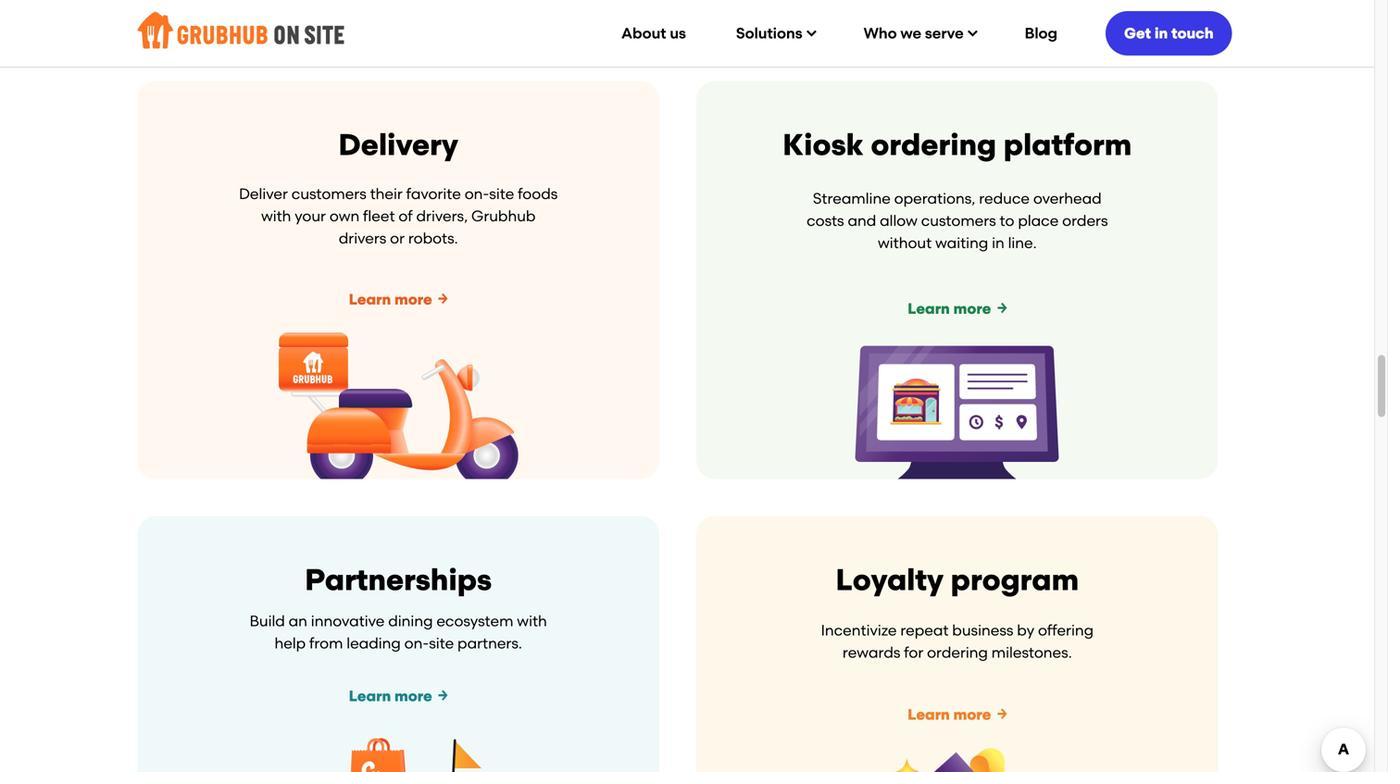 Task type: locate. For each thing, give the bounding box(es) containing it.
loyalty program
[[836, 562, 1080, 598]]

ordering inside incentivize repeat business by offering rewards for ordering milestones.
[[928, 644, 989, 662]]

about us link
[[601, 11, 707, 56]]

about
[[622, 25, 667, 42]]

own
[[330, 207, 360, 225]]

to
[[1000, 212, 1015, 230]]

incentivize
[[821, 622, 897, 640]]

costs
[[807, 212, 845, 230]]

ordering up 'operations,'
[[871, 127, 997, 163]]

more down or
[[395, 291, 432, 309]]

learn more down waiting
[[908, 300, 992, 318]]

customers
[[292, 185, 367, 203], [922, 212, 997, 230]]

1 horizontal spatial customers
[[922, 212, 997, 230]]

1 vertical spatial with
[[517, 613, 547, 630]]

in
[[1155, 25, 1169, 42], [992, 234, 1005, 252]]

0 vertical spatial in
[[1155, 25, 1169, 42]]

operations,
[[895, 190, 976, 207]]

more for partnerships
[[395, 688, 432, 706]]

in inside streamline operations, reduce overhead costs and allow customers to place orders without waiting in line.
[[992, 234, 1005, 252]]

foods
[[518, 185, 558, 203]]

learn for kiosk ordering platform
[[908, 300, 950, 318]]

ordering
[[871, 127, 997, 163], [928, 644, 989, 662]]

reduce
[[980, 190, 1030, 207]]

kiosk
[[783, 127, 864, 163]]

learn more down leading
[[349, 688, 432, 706]]

learn more link
[[327, 279, 470, 320], [887, 288, 1029, 330], [327, 676, 470, 717], [887, 695, 1029, 736]]

site down dining
[[429, 635, 454, 653]]

learn more for kiosk ordering platform
[[908, 300, 992, 318]]

their
[[370, 185, 403, 203]]

0 vertical spatial with
[[261, 207, 291, 225]]

0 horizontal spatial on-
[[405, 635, 429, 653]]

streamline
[[813, 190, 891, 207]]

learn more link for delivery
[[327, 279, 470, 320]]

on-
[[465, 185, 490, 203], [405, 635, 429, 653]]

learn
[[349, 291, 391, 309], [908, 300, 950, 318], [349, 688, 391, 706], [908, 707, 950, 724]]

site up grubhub
[[489, 185, 515, 203]]

learn more link down or
[[327, 279, 470, 320]]

0 vertical spatial on-
[[465, 185, 490, 203]]

1 horizontal spatial in
[[1155, 25, 1169, 42]]

innovative
[[311, 613, 385, 630]]

ordering down business
[[928, 644, 989, 662]]

more down build an innovative dining ecosystem with help from leading on-site partners.
[[395, 688, 432, 706]]

with up partners.
[[517, 613, 547, 630]]

learn more down or
[[349, 291, 432, 309]]

streamline operations, reduce overhead costs and allow customers to place orders without waiting in line.
[[807, 190, 1109, 252]]

and
[[848, 212, 877, 230]]

learn down leading
[[349, 688, 391, 706]]

1 vertical spatial ordering
[[928, 644, 989, 662]]

site
[[489, 185, 515, 203], [429, 635, 454, 653]]

get in touch link
[[1106, 8, 1233, 58]]

1 vertical spatial site
[[429, 635, 454, 653]]

1 vertical spatial in
[[992, 234, 1005, 252]]

fleet
[[363, 207, 395, 225]]

learn more link for kiosk ordering platform
[[887, 288, 1029, 330]]

without
[[878, 234, 932, 252]]

customers inside streamline operations, reduce overhead costs and allow customers to place orders without waiting in line.
[[922, 212, 997, 230]]

delivery
[[339, 127, 459, 163]]

0 vertical spatial site
[[489, 185, 515, 203]]

customers up waiting
[[922, 212, 997, 230]]

robots.
[[409, 230, 458, 247]]

with down deliver
[[261, 207, 291, 225]]

with
[[261, 207, 291, 225], [517, 613, 547, 630]]

learn more
[[349, 291, 432, 309], [908, 300, 992, 318], [349, 688, 432, 706], [908, 707, 992, 724]]

1 horizontal spatial site
[[489, 185, 515, 203]]

drivers
[[339, 230, 387, 247]]

1 horizontal spatial with
[[517, 613, 547, 630]]

solutions
[[737, 25, 803, 42]]

offering
[[1039, 622, 1094, 640]]

deliver customers their favorite on-site foods with your own fleet of drivers, grubhub drivers or robots.
[[239, 185, 558, 247]]

build an innovative dining ecosystem with help from leading on-site partners.
[[250, 613, 547, 653]]

learn more up the loyalty program image
[[908, 707, 992, 724]]

learn more for loyalty program
[[908, 707, 992, 724]]

more down waiting
[[954, 300, 992, 318]]

1 vertical spatial customers
[[922, 212, 997, 230]]

loyalty
[[836, 562, 944, 598]]

learn for partnerships
[[349, 688, 391, 706]]

0 horizontal spatial customers
[[292, 185, 367, 203]]

deliver
[[239, 185, 288, 203]]

blog link
[[1005, 11, 1079, 56]]

grubhub
[[472, 207, 536, 225]]

0 horizontal spatial with
[[261, 207, 291, 225]]

who we serve
[[864, 25, 964, 42]]

kiosk ordering platform
[[783, 127, 1133, 163]]

learn down drivers
[[349, 291, 391, 309]]

in down the to
[[992, 234, 1005, 252]]

more
[[395, 291, 432, 309], [954, 300, 992, 318], [395, 688, 432, 706], [954, 707, 992, 724]]

more up the loyalty program image
[[954, 707, 992, 724]]

dining
[[388, 613, 433, 630]]

customers up 'own'
[[292, 185, 367, 203]]

1 horizontal spatial on-
[[465, 185, 490, 203]]

delivery image
[[278, 331, 519, 480]]

learn more link up the loyalty program image
[[887, 695, 1029, 736]]

on- down dining
[[405, 635, 429, 653]]

learn down the without
[[908, 300, 950, 318]]

1 vertical spatial on-
[[405, 635, 429, 653]]

in right the get
[[1155, 25, 1169, 42]]

overhead
[[1034, 190, 1102, 207]]

learn up the loyalty program image
[[908, 707, 950, 724]]

0 horizontal spatial in
[[992, 234, 1005, 252]]

0 horizontal spatial site
[[429, 635, 454, 653]]

grubhub onsite logo image
[[138, 7, 344, 54]]

drivers,
[[417, 207, 468, 225]]

learn more link down leading
[[327, 676, 470, 717]]

learn more link down waiting
[[887, 288, 1029, 330]]

rewards
[[843, 644, 901, 662]]

0 vertical spatial customers
[[292, 185, 367, 203]]

on- up grubhub
[[465, 185, 490, 203]]



Task type: vqa. For each thing, say whether or not it's contained in the screenshot.
partners.
yes



Task type: describe. For each thing, give the bounding box(es) containing it.
your
[[295, 207, 326, 225]]

get in touch
[[1125, 25, 1214, 42]]

get
[[1125, 25, 1152, 42]]

on- inside build an innovative dining ecosystem with help from leading on-site partners.
[[405, 635, 429, 653]]

site inside build an innovative dining ecosystem with help from leading on-site partners.
[[429, 635, 454, 653]]

line.
[[1009, 234, 1037, 252]]

waiting
[[936, 234, 989, 252]]

partners.
[[458, 635, 522, 653]]

for
[[905, 644, 924, 662]]

leading
[[347, 635, 401, 653]]

of
[[399, 207, 413, 225]]

site inside the deliver customers their favorite on-site foods with your own fleet of drivers, grubhub drivers or robots.
[[489, 185, 515, 203]]

we
[[901, 25, 922, 42]]

learn more link for loyalty program
[[887, 695, 1029, 736]]

ecosystem
[[437, 613, 514, 630]]

learn for delivery
[[349, 291, 391, 309]]

partnerships
[[305, 562, 492, 598]]

help
[[275, 635, 306, 653]]

place
[[1019, 212, 1059, 230]]

learn more for delivery
[[349, 291, 432, 309]]

on- inside the deliver customers their favorite on-site foods with your own fleet of drivers, grubhub drivers or robots.
[[465, 185, 490, 203]]

learn for loyalty program
[[908, 707, 950, 724]]

blog
[[1025, 25, 1058, 42]]

solutions link
[[716, 11, 834, 56]]

from
[[310, 635, 343, 653]]

us
[[670, 25, 686, 42]]

customers inside the deliver customers their favorite on-site foods with your own fleet of drivers, grubhub drivers or robots.
[[292, 185, 367, 203]]

program
[[951, 562, 1080, 598]]

0 vertical spatial ordering
[[871, 127, 997, 163]]

orders
[[1063, 212, 1109, 230]]

loyalty program image
[[875, 748, 1041, 773]]

more for kiosk ordering platform
[[954, 300, 992, 318]]

learn more for partnerships
[[349, 688, 432, 706]]

about us
[[622, 25, 686, 42]]

more for delivery
[[395, 291, 432, 309]]

by
[[1018, 622, 1035, 640]]

who
[[864, 25, 898, 42]]

business
[[953, 622, 1014, 640]]

an
[[289, 613, 308, 630]]

incentivize repeat business by offering rewards for ordering milestones.
[[821, 622, 1094, 662]]

with inside the deliver customers their favorite on-site foods with your own fleet of drivers, grubhub drivers or robots.
[[261, 207, 291, 225]]

favorite
[[406, 185, 461, 203]]

build
[[250, 613, 285, 630]]

allow
[[880, 212, 918, 230]]

or
[[390, 230, 405, 247]]

who we serve link
[[844, 11, 996, 56]]

platform
[[1004, 127, 1133, 163]]

serve
[[926, 25, 964, 42]]

milestones.
[[992, 644, 1073, 662]]

kiosk ordering platform image
[[856, 345, 1060, 480]]

more for loyalty program
[[954, 707, 992, 724]]

repeat
[[901, 622, 949, 640]]

learn more link for partnerships
[[327, 676, 470, 717]]

touch
[[1172, 25, 1214, 42]]

with inside build an innovative dining ecosystem with help from leading on-site partners.
[[517, 613, 547, 630]]



